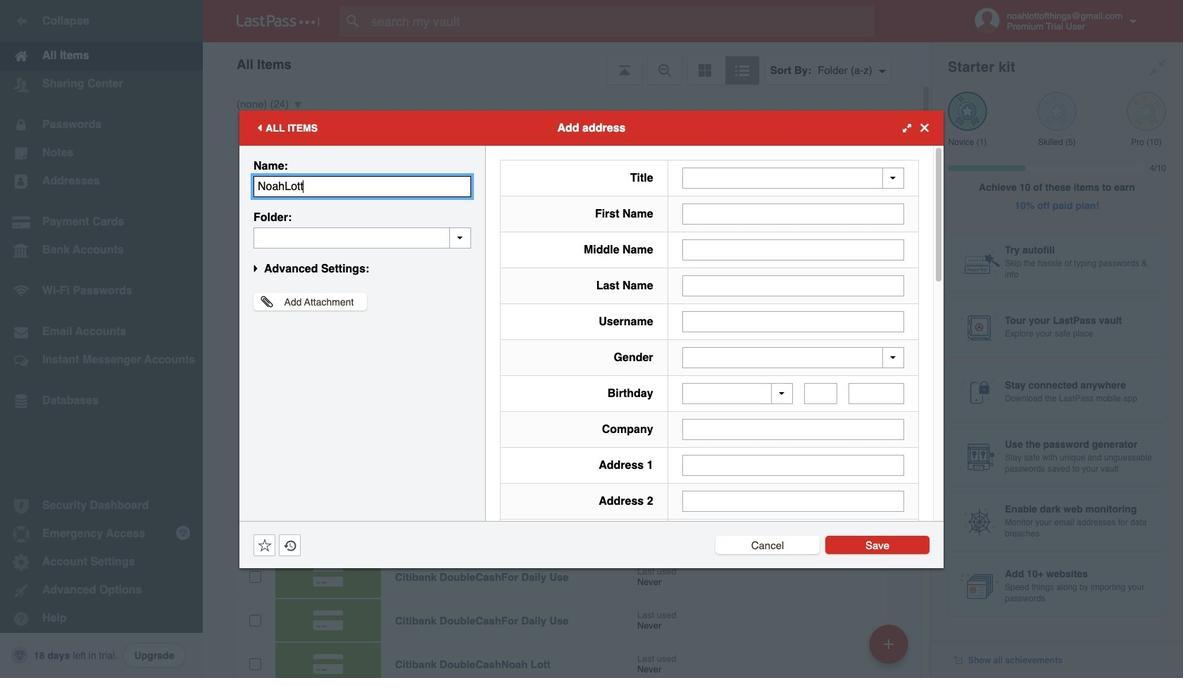 Task type: vqa. For each thing, say whether or not it's contained in the screenshot.
New item element
no



Task type: locate. For each thing, give the bounding box(es) containing it.
new item image
[[884, 639, 894, 649]]

None text field
[[682, 203, 904, 224], [682, 239, 904, 260], [682, 275, 904, 296], [682, 311, 904, 332], [804, 383, 838, 404], [682, 455, 904, 476], [682, 203, 904, 224], [682, 239, 904, 260], [682, 275, 904, 296], [682, 311, 904, 332], [804, 383, 838, 404], [682, 455, 904, 476]]

None text field
[[254, 176, 471, 197], [254, 227, 471, 248], [849, 383, 904, 404], [682, 419, 904, 440], [682, 491, 904, 512], [254, 176, 471, 197], [254, 227, 471, 248], [849, 383, 904, 404], [682, 419, 904, 440], [682, 491, 904, 512]]

search my vault text field
[[339, 6, 902, 37]]

dialog
[[239, 110, 944, 678]]



Task type: describe. For each thing, give the bounding box(es) containing it.
new item navigation
[[864, 620, 917, 678]]

lastpass image
[[237, 15, 320, 27]]

vault options navigation
[[203, 42, 931, 85]]

main navigation navigation
[[0, 0, 203, 678]]

Search search field
[[339, 6, 902, 37]]



